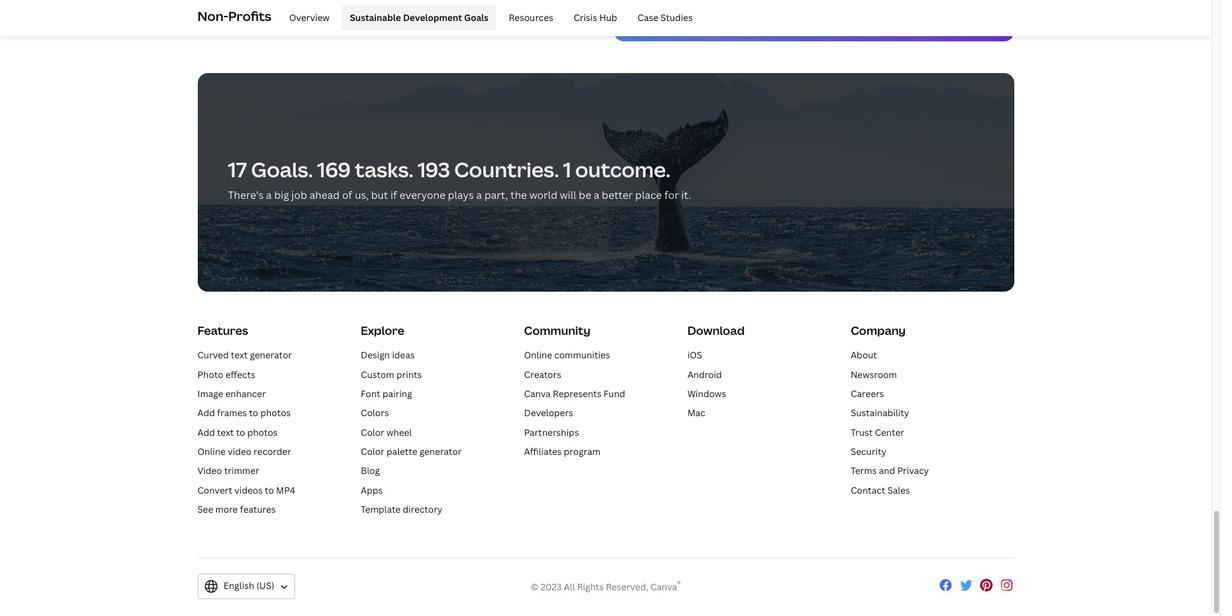 Task type: locate. For each thing, give the bounding box(es) containing it.
2 horizontal spatial a
[[594, 188, 600, 202]]

3 a from the left
[[594, 188, 600, 202]]

plays
[[448, 188, 474, 202]]

1 vertical spatial generator
[[420, 446, 462, 458]]

sustainable development goals link
[[342, 5, 496, 31]]

photos
[[261, 407, 291, 419], [247, 427, 278, 439]]

text down frames
[[217, 427, 234, 439]]

affiliates
[[524, 446, 562, 458]]

to up video
[[236, 427, 245, 439]]

photos down "enhancer"
[[261, 407, 291, 419]]

a right be
[[594, 188, 600, 202]]

1 vertical spatial color
[[361, 446, 385, 458]]

add for add frames to photos
[[198, 407, 215, 419]]

1 add from the top
[[198, 407, 215, 419]]

2 vertical spatial to
[[265, 485, 274, 497]]

1 horizontal spatial online
[[524, 349, 552, 361]]

to for videos
[[265, 485, 274, 497]]

®
[[677, 580, 681, 589]]

canva right reserved, on the bottom
[[651, 581, 677, 593]]

mp4
[[276, 485, 295, 497]]

add down the image
[[198, 407, 215, 419]]

0 horizontal spatial generator
[[250, 349, 292, 361]]

a left big
[[266, 188, 272, 202]]

there's
[[228, 188, 264, 202]]

sustainability
[[851, 407, 910, 419]]

template
[[361, 504, 401, 516]]

color down colors
[[361, 427, 385, 439]]

2 horizontal spatial to
[[265, 485, 274, 497]]

template directory link
[[361, 504, 443, 516]]

and
[[879, 465, 896, 478]]

newsroom link
[[851, 369, 897, 381]]

security link
[[851, 446, 887, 458]]

photos for add text to photos
[[247, 427, 278, 439]]

0 vertical spatial color
[[361, 427, 385, 439]]

convert videos to mp4
[[198, 485, 295, 497]]

canva down creators link
[[524, 388, 551, 400]]

to left mp4
[[265, 485, 274, 497]]

sustainable
[[350, 11, 401, 23]]

sustainable development goals
[[350, 11, 489, 23]]

rights
[[577, 581, 604, 593]]

2 color from the top
[[361, 446, 385, 458]]

1 horizontal spatial canva
[[651, 581, 677, 593]]

videos
[[234, 485, 263, 497]]

online for online communities
[[524, 349, 552, 361]]

be
[[579, 188, 592, 202]]

online up creators link
[[524, 349, 552, 361]]

English (US) button
[[198, 574, 295, 600]]

image
[[198, 388, 223, 400]]

2 a from the left
[[476, 188, 482, 202]]

generator for color palette generator
[[420, 446, 462, 458]]

1 vertical spatial online
[[198, 446, 226, 458]]

0 horizontal spatial to
[[236, 427, 245, 439]]

1 color from the top
[[361, 427, 385, 439]]

text up effects at bottom left
[[231, 349, 248, 361]]

video
[[198, 465, 222, 478]]

design ideas
[[361, 349, 415, 361]]

overview
[[289, 11, 330, 23]]

0 vertical spatial photos
[[261, 407, 291, 419]]

text
[[231, 349, 248, 361], [217, 427, 234, 439]]

0 vertical spatial to
[[249, 407, 258, 419]]

1 horizontal spatial a
[[476, 188, 482, 202]]

world
[[530, 188, 558, 202]]

sales
[[888, 485, 910, 497]]

1 vertical spatial add
[[198, 427, 215, 439]]

studies
[[661, 11, 693, 23]]

english (us)
[[224, 581, 274, 593]]

1 horizontal spatial to
[[249, 407, 258, 419]]

1 vertical spatial canva
[[651, 581, 677, 593]]

generator for curved text generator
[[250, 349, 292, 361]]

blog
[[361, 465, 380, 478]]

a left part,
[[476, 188, 482, 202]]

profits
[[228, 8, 272, 25]]

photos up recorder
[[247, 427, 278, 439]]

1 horizontal spatial generator
[[420, 446, 462, 458]]

0 vertical spatial text
[[231, 349, 248, 361]]

custom
[[361, 369, 394, 381]]

menu bar
[[277, 5, 701, 31]]

0 vertical spatial generator
[[250, 349, 292, 361]]

fund
[[604, 388, 626, 400]]

big
[[274, 188, 289, 202]]

canva
[[524, 388, 551, 400], [651, 581, 677, 593]]

curved text generator link
[[198, 349, 292, 361]]

apps link
[[361, 485, 383, 497]]

generator
[[250, 349, 292, 361], [420, 446, 462, 458]]

ahead
[[310, 188, 340, 202]]

android
[[688, 369, 722, 381]]

color wheel
[[361, 427, 412, 439]]

ios
[[688, 349, 703, 361]]

0 vertical spatial add
[[198, 407, 215, 419]]

0 vertical spatial canva
[[524, 388, 551, 400]]

online up video
[[198, 446, 226, 458]]

to down "enhancer"
[[249, 407, 258, 419]]

communities
[[555, 349, 610, 361]]

1 vertical spatial photos
[[247, 427, 278, 439]]

download
[[688, 323, 745, 338]]

generator right palette
[[420, 446, 462, 458]]

features
[[198, 323, 248, 338]]

photo effects link
[[198, 369, 255, 381]]

trust center link
[[851, 427, 905, 439]]

developers link
[[524, 407, 573, 419]]

1 vertical spatial text
[[217, 427, 234, 439]]

0 horizontal spatial a
[[266, 188, 272, 202]]

2 add from the top
[[198, 427, 215, 439]]

if
[[391, 188, 397, 202]]

color
[[361, 427, 385, 439], [361, 446, 385, 458]]

color wheel link
[[361, 427, 412, 439]]

part,
[[485, 188, 508, 202]]

custom prints link
[[361, 369, 422, 381]]

add up video
[[198, 427, 215, 439]]

to
[[249, 407, 258, 419], [236, 427, 245, 439], [265, 485, 274, 497]]

add for add text to photos
[[198, 427, 215, 439]]

case studies
[[638, 11, 693, 23]]

contact sales link
[[851, 485, 910, 497]]

company
[[851, 323, 906, 338]]

a
[[266, 188, 272, 202], [476, 188, 482, 202], [594, 188, 600, 202]]

but
[[371, 188, 388, 202]]

1 vertical spatial to
[[236, 427, 245, 439]]

to for frames
[[249, 407, 258, 419]]

to for text
[[236, 427, 245, 439]]

newsroom
[[851, 369, 897, 381]]

affiliates program
[[524, 446, 601, 458]]

the
[[511, 188, 527, 202]]

for
[[665, 188, 679, 202]]

0 horizontal spatial online
[[198, 446, 226, 458]]

0 vertical spatial online
[[524, 349, 552, 361]]

photo
[[198, 369, 224, 381]]

android link
[[688, 369, 722, 381]]

17
[[228, 156, 247, 183]]

color up blog
[[361, 446, 385, 458]]

of
[[342, 188, 353, 202]]

goals
[[464, 11, 489, 23]]

program
[[564, 446, 601, 458]]

(us)
[[257, 581, 274, 593]]

generator up effects at bottom left
[[250, 349, 292, 361]]

online
[[524, 349, 552, 361], [198, 446, 226, 458]]

video trimmer
[[198, 465, 259, 478]]

creators
[[524, 369, 562, 381]]

video trimmer link
[[198, 465, 259, 478]]



Task type: describe. For each thing, give the bounding box(es) containing it.
non-
[[198, 8, 228, 25]]

add text to photos link
[[198, 427, 278, 439]]

goals.
[[251, 156, 313, 183]]

crisis hub link
[[566, 5, 625, 31]]

apps
[[361, 485, 383, 497]]

custom prints
[[361, 369, 422, 381]]

canva inside © 2023 all rights reserved, canva ®
[[651, 581, 677, 593]]

trust
[[851, 427, 873, 439]]

terms and privacy link
[[851, 465, 929, 478]]

reserved,
[[606, 581, 649, 593]]

photo effects
[[198, 369, 255, 381]]

resources link
[[501, 5, 561, 31]]

pairing
[[383, 388, 412, 400]]

curved text generator
[[198, 349, 292, 361]]

all
[[564, 581, 575, 593]]

online video recorder
[[198, 446, 291, 458]]

add text to photos
[[198, 427, 278, 439]]

online communities link
[[524, 349, 610, 361]]

photos for add frames to photos
[[261, 407, 291, 419]]

crisis hub
[[574, 11, 618, 23]]

features
[[240, 504, 276, 516]]

online for online video recorder
[[198, 446, 226, 458]]

font
[[361, 388, 381, 400]]

curved
[[198, 349, 229, 361]]

font pairing
[[361, 388, 412, 400]]

crisis
[[574, 11, 597, 23]]

us,
[[355, 188, 369, 202]]

convert videos to mp4 link
[[198, 485, 295, 497]]

0 horizontal spatial canva
[[524, 388, 551, 400]]

represents
[[553, 388, 602, 400]]

tasks.
[[355, 156, 414, 183]]

colors link
[[361, 407, 389, 419]]

case studies link
[[630, 5, 701, 31]]

outcome.
[[576, 156, 671, 183]]

1
[[563, 156, 571, 183]]

terms and privacy
[[851, 465, 929, 478]]

ideas
[[392, 349, 415, 361]]

non-profits
[[198, 8, 272, 25]]

text for add
[[217, 427, 234, 439]]

creators link
[[524, 369, 562, 381]]

developers
[[524, 407, 573, 419]]

design
[[361, 349, 390, 361]]

sustainability link
[[851, 407, 910, 419]]

about link
[[851, 349, 878, 361]]

careers
[[851, 388, 885, 400]]

see
[[198, 504, 213, 516]]

color for color wheel
[[361, 427, 385, 439]]

text for curved
[[231, 349, 248, 361]]

community
[[524, 323, 591, 338]]

partnerships link
[[524, 427, 579, 439]]

resources
[[509, 11, 554, 23]]

1 a from the left
[[266, 188, 272, 202]]

hub
[[600, 11, 618, 23]]

trimmer
[[224, 465, 259, 478]]

canva represents fund
[[524, 388, 626, 400]]

effects
[[226, 369, 255, 381]]

ios link
[[688, 349, 703, 361]]

video
[[228, 446, 252, 458]]

menu bar containing overview
[[277, 5, 701, 31]]

color for color palette generator
[[361, 446, 385, 458]]

place
[[636, 188, 662, 202]]

careers link
[[851, 388, 885, 400]]

countries.
[[454, 156, 559, 183]]

privacy
[[898, 465, 929, 478]]

more
[[215, 504, 238, 516]]

image enhancer
[[198, 388, 266, 400]]

template directory
[[361, 504, 443, 516]]

canva represents fund link
[[524, 388, 626, 400]]

color palette generator
[[361, 446, 462, 458]]

affiliates program link
[[524, 446, 601, 458]]

169
[[317, 156, 351, 183]]

mac link
[[688, 407, 706, 419]]

2023
[[541, 581, 562, 593]]

see more features
[[198, 504, 276, 516]]

center
[[875, 427, 905, 439]]

add frames to photos link
[[198, 407, 291, 419]]

enhancer
[[225, 388, 266, 400]]

©
[[531, 581, 539, 593]]

17 goals. 169 tasks. 193 countries. 1 outcome. there's a big job ahead of us, but if everyone plays a part, the world will be a better place for it.
[[228, 156, 691, 202]]

explore
[[361, 323, 405, 338]]

colors
[[361, 407, 389, 419]]

recorder
[[254, 446, 291, 458]]

add frames to photos
[[198, 407, 291, 419]]



Task type: vqa. For each thing, say whether or not it's contained in the screenshot.
third by from left
no



